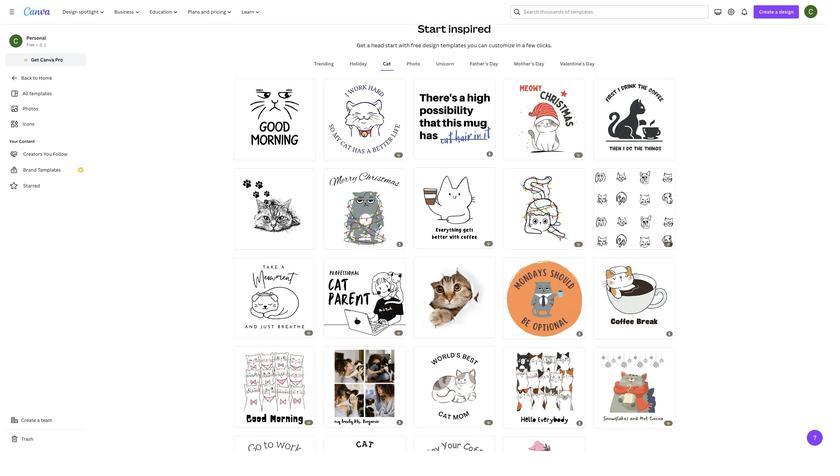 Task type: vqa. For each thing, say whether or not it's contained in the screenshot.
icons link
yes



Task type: describe. For each thing, give the bounding box(es) containing it.
your content
[[9, 139, 35, 144]]

0 horizontal spatial 1 of 2 link
[[234, 257, 316, 338]]

creators
[[23, 151, 42, 157]]

father's day
[[470, 61, 498, 67]]

to
[[33, 75, 38, 81]]

photos
[[22, 105, 38, 112]]

create a team
[[21, 417, 52, 423]]

white pink cat pattern mug image
[[234, 346, 316, 427]]

blue and white playful illustration mug image
[[593, 347, 675, 428]]

head
[[371, 42, 384, 49]]

create a team button
[[5, 414, 86, 427]]

black and colorful minimalist cat merry christmas mug image
[[503, 168, 585, 249]]

mother's
[[514, 61, 535, 67]]

brand
[[23, 167, 37, 173]]

1 horizontal spatial 1 of 2 link
[[324, 346, 406, 427]]

brand templates
[[23, 167, 61, 173]]

templates
[[38, 167, 61, 173]]

customize
[[489, 42, 515, 49]]

you
[[468, 42, 477, 49]]

colorful illustration enjoy coffee cute cat mug image
[[414, 436, 496, 451]]

a for head
[[367, 42, 370, 49]]

funny cute cat mom mug image
[[324, 436, 406, 451]]

•
[[36, 42, 38, 48]]

black and white illustration minimal cat personal mug image
[[324, 257, 406, 338]]

Search search field
[[524, 6, 705, 18]]

create for create a design
[[759, 9, 774, 15]]

unicorn button
[[434, 58, 457, 70]]

clicks.
[[537, 42, 552, 49]]

with
[[399, 42, 410, 49]]

content
[[19, 139, 35, 144]]

father's
[[470, 61, 488, 67]]

red grey cat illustration merry christmas mug image
[[503, 79, 585, 160]]

0 horizontal spatial templates
[[29, 90, 52, 97]]

1 vertical spatial 2
[[336, 420, 338, 424]]

funny cute pet cat mug image
[[324, 79, 406, 160]]

green and pink cute and friendly christmas holidays cat mug image
[[324, 168, 406, 249]]

you
[[44, 151, 52, 157]]

design inside dropdown button
[[779, 9, 794, 15]]

get for get canva pro
[[31, 57, 39, 63]]

christina overa image
[[805, 5, 818, 18]]

back to home
[[21, 75, 52, 81]]

0 horizontal spatial 1 of 2
[[238, 330, 248, 335]]

funny cute world's best cat mom mug image
[[414, 346, 496, 427]]

2 horizontal spatial 1
[[328, 420, 330, 424]]

white orange cat pattern mug image
[[503, 347, 585, 428]]

holiday button
[[347, 58, 370, 70]]

black and yellow hand drawn cat mug image
[[234, 168, 316, 249]]

top level navigation element
[[58, 5, 266, 19]]

personal
[[26, 35, 46, 41]]

icons link
[[9, 118, 82, 130]]

orange modern grumpy cat anti monday mug image
[[503, 258, 585, 339]]

day for mother's day
[[536, 61, 544, 67]]

trash
[[21, 436, 33, 442]]

get canva pro button
[[5, 54, 86, 66]]

brown beige cute ghost and cat happy halloween mug image
[[503, 437, 585, 451]]

all templates link
[[9, 87, 82, 100]]

icons
[[22, 121, 34, 127]]

black and blue bold statement cat personal mug image
[[414, 79, 496, 159]]

black simple funny cat good morning mug image
[[234, 79, 316, 160]]

mother's day button
[[512, 58, 547, 70]]



Task type: locate. For each thing, give the bounding box(es) containing it.
team
[[41, 417, 52, 423]]

canva
[[40, 57, 54, 63]]

2 horizontal spatial day
[[586, 61, 595, 67]]

a for team
[[37, 417, 40, 423]]

1 horizontal spatial of
[[331, 420, 335, 424]]

start inspired
[[418, 21, 491, 36]]

1 of 2
[[238, 330, 248, 335], [328, 420, 338, 424]]

templates right all
[[29, 90, 52, 97]]

day inside father's day button
[[490, 61, 498, 67]]

get left canva
[[31, 57, 39, 63]]

1 vertical spatial 1 of 2
[[328, 420, 338, 424]]

a inside create a team button
[[37, 417, 40, 423]]

holiday
[[350, 61, 367, 67]]

1 horizontal spatial 2
[[336, 420, 338, 424]]

1
[[44, 42, 46, 48], [238, 330, 240, 335], [328, 420, 330, 424]]

a
[[775, 9, 778, 15], [367, 42, 370, 49], [522, 42, 525, 49], [37, 417, 40, 423]]

1 day from the left
[[490, 61, 498, 67]]

pro
[[55, 57, 63, 63]]

valentine's day button
[[558, 58, 598, 70]]

trash link
[[5, 433, 86, 446]]

0 vertical spatial 2
[[246, 330, 248, 335]]

back to home link
[[5, 71, 86, 85]]

free •
[[26, 42, 38, 48]]

back
[[21, 75, 32, 81]]

day inside 'valentine's day' button
[[586, 61, 595, 67]]

1 vertical spatial create
[[21, 417, 36, 423]]

0 horizontal spatial 2
[[246, 330, 248, 335]]

1 vertical spatial 1 of 2 link
[[324, 346, 406, 427]]

photo button
[[404, 58, 423, 70]]

all templates
[[22, 90, 52, 97]]

start
[[418, 21, 446, 36]]

day for father's day
[[490, 61, 498, 67]]

None search field
[[511, 5, 709, 19]]

get for get a head start with free design templates you can customize in a few clicks.
[[357, 42, 366, 49]]

0 horizontal spatial of
[[241, 330, 245, 335]]

all
[[22, 90, 28, 97]]

1 horizontal spatial day
[[536, 61, 544, 67]]

starred
[[23, 183, 40, 189]]

get a head start with free design templates you can customize in a few clicks.
[[357, 42, 552, 49]]

black and white coffee cup minimal cat business mug image
[[234, 257, 316, 338]]

valentine's
[[560, 61, 585, 67]]

templates
[[441, 42, 466, 49], [29, 90, 52, 97]]

brand templates link
[[5, 163, 86, 177]]

get inside the get canva pro 'button'
[[31, 57, 39, 63]]

of
[[241, 330, 245, 335], [331, 420, 335, 424]]

day right father's
[[490, 61, 498, 67]]

create a design
[[759, 9, 794, 15]]

1 horizontal spatial get
[[357, 42, 366, 49]]

unicorn
[[436, 61, 454, 67]]

get left head
[[357, 42, 366, 49]]

day for valentine's day
[[586, 61, 595, 67]]

design right free
[[423, 42, 439, 49]]

creators you follow
[[23, 151, 67, 157]]

$
[[489, 151, 491, 156], [399, 242, 401, 247], [579, 331, 581, 336], [669, 331, 671, 336], [399, 420, 401, 425], [579, 421, 581, 426]]

create for create a team
[[21, 417, 36, 423]]

1 vertical spatial templates
[[29, 90, 52, 97]]

0 vertical spatial templates
[[441, 42, 466, 49]]

photos link
[[9, 103, 82, 115]]

free
[[26, 42, 35, 48]]

design left the 'christina overa' 'image'
[[779, 9, 794, 15]]

templates down "start inspired"
[[441, 42, 466, 49]]

photo
[[407, 61, 420, 67]]

black and white simple cat collage photo mug image
[[324, 346, 406, 427]]

day right the mother's
[[536, 61, 544, 67]]

can
[[478, 42, 488, 49]]

3 day from the left
[[586, 61, 595, 67]]

get
[[357, 42, 366, 49], [31, 57, 39, 63]]

0 vertical spatial 1 of 2 link
[[234, 257, 316, 338]]

0 vertical spatial 1 of 2
[[238, 330, 248, 335]]

1 horizontal spatial 1 of 2
[[328, 420, 338, 424]]

follow
[[53, 151, 67, 157]]

0 vertical spatial 1
[[44, 42, 46, 48]]

black modern first i drink the coffee then i do the things mug image
[[593, 79, 675, 160]]

create
[[759, 9, 774, 15], [21, 417, 36, 423]]

0 vertical spatial design
[[779, 9, 794, 15]]

create inside dropdown button
[[759, 9, 774, 15]]

start
[[385, 42, 398, 49]]

day inside mother's day button
[[536, 61, 544, 67]]

2 day from the left
[[536, 61, 544, 67]]

1 horizontal spatial create
[[759, 9, 774, 15]]

free
[[411, 42, 421, 49]]

creators you follow link
[[5, 147, 86, 161]]

0 horizontal spatial 1
[[44, 42, 46, 48]]

a inside create a design dropdown button
[[775, 9, 778, 15]]

free cute funny cat mug cup image
[[414, 257, 496, 338]]

white illustrated cat everything gets better with coffee mug image
[[414, 168, 496, 248]]

your
[[9, 139, 18, 144]]

yellow motivational minimalist go to work cat mug image
[[234, 436, 316, 451]]

home
[[39, 75, 52, 81]]

1 vertical spatial 1
[[238, 330, 240, 335]]

a for design
[[775, 9, 778, 15]]

day
[[490, 61, 498, 67], [536, 61, 544, 67], [586, 61, 595, 67]]

few
[[526, 42, 536, 49]]

1 vertical spatial of
[[331, 420, 335, 424]]

trending
[[314, 61, 334, 67]]

black & white illustrated cute pet pattern mug image
[[593, 168, 675, 249]]

0 horizontal spatial design
[[423, 42, 439, 49]]

trending button
[[311, 58, 337, 70]]

inspired
[[448, 21, 491, 36]]

father's day button
[[468, 58, 501, 70]]

mother's day
[[514, 61, 544, 67]]

0 horizontal spatial create
[[21, 417, 36, 423]]

1 vertical spatial get
[[31, 57, 39, 63]]

1 horizontal spatial design
[[779, 9, 794, 15]]

0 vertical spatial get
[[357, 42, 366, 49]]

white brown illustrated cat mug image
[[593, 258, 675, 339]]

cat
[[383, 61, 391, 67]]

starred link
[[5, 179, 86, 192]]

1 horizontal spatial 1
[[238, 330, 240, 335]]

cat button
[[380, 58, 394, 70]]

create a design button
[[754, 5, 799, 19]]

valentine's day
[[560, 61, 595, 67]]

0 vertical spatial create
[[759, 9, 774, 15]]

1 of 2 link
[[234, 257, 316, 338], [324, 346, 406, 427]]

in
[[516, 42, 521, 49]]

1 vertical spatial design
[[423, 42, 439, 49]]

0 vertical spatial of
[[241, 330, 245, 335]]

design
[[779, 9, 794, 15], [423, 42, 439, 49]]

0 horizontal spatial get
[[31, 57, 39, 63]]

1 horizontal spatial templates
[[441, 42, 466, 49]]

create inside button
[[21, 417, 36, 423]]

0 horizontal spatial day
[[490, 61, 498, 67]]

get canva pro
[[31, 57, 63, 63]]

day right valentine's
[[586, 61, 595, 67]]

2
[[246, 330, 248, 335], [336, 420, 338, 424]]

2 vertical spatial 1
[[328, 420, 330, 424]]



